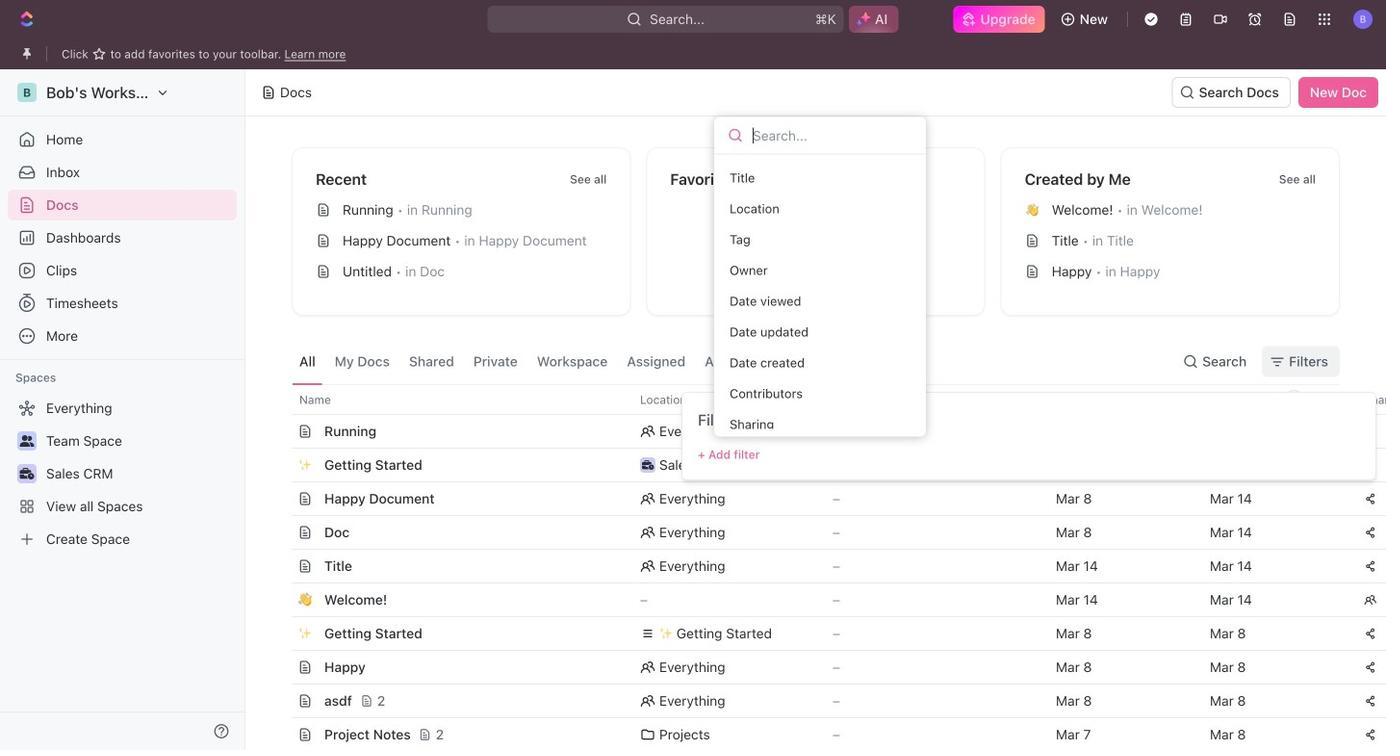 Task type: locate. For each thing, give the bounding box(es) containing it.
row
[[271, 384, 1386, 415], [271, 414, 1386, 449], [271, 448, 1386, 482], [271, 481, 1386, 516], [271, 515, 1386, 550], [271, 549, 1386, 583], [271, 582, 1386, 617], [271, 616, 1386, 651], [271, 650, 1386, 685], [271, 684, 1386, 718], [271, 717, 1386, 750]]

no favorited docs image
[[777, 191, 854, 268]]

table
[[271, 384, 1386, 750]]

10 row from the top
[[271, 684, 1386, 718]]

cell for eighth row from the bottom
[[271, 482, 292, 515]]

cell for 7th row from the bottom
[[271, 516, 292, 549]]

tree
[[8, 393, 237, 555]]

sidebar navigation
[[0, 69, 246, 750]]

cell
[[271, 415, 292, 448], [271, 449, 292, 481], [1045, 449, 1199, 481], [1199, 449, 1353, 481], [271, 482, 292, 515], [271, 516, 292, 549], [271, 550, 292, 582], [271, 583, 292, 616], [271, 617, 292, 650], [271, 651, 292, 684], [271, 685, 292, 717], [271, 718, 292, 750]]

6 row from the top
[[271, 549, 1386, 583]]

tab list
[[292, 339, 769, 384]]

9 row from the top
[[271, 650, 1386, 685]]

2 row from the top
[[271, 414, 1386, 449]]

column header
[[271, 384, 292, 415]]

tree inside sidebar navigation
[[8, 393, 237, 555]]

cell for 10th row
[[271, 685, 292, 717]]

1 row from the top
[[271, 384, 1386, 415]]

8 row from the top
[[271, 616, 1386, 651]]

4 row from the top
[[271, 481, 1386, 516]]



Task type: vqa. For each thing, say whether or not it's contained in the screenshot.
11th row from the top of the page
yes



Task type: describe. For each thing, give the bounding box(es) containing it.
11 row from the top
[[271, 717, 1386, 750]]

cell for 1st row from the bottom of the page
[[271, 718, 292, 750]]

cell for sixth row
[[271, 550, 292, 582]]

business time image
[[642, 460, 654, 470]]

cell for 2nd row from the top of the page
[[271, 415, 292, 448]]

7 row from the top
[[271, 582, 1386, 617]]

3 row from the top
[[271, 448, 1386, 482]]

cell for 4th row from the bottom of the page
[[271, 617, 292, 650]]

Search... text field
[[753, 121, 913, 150]]

cell for third row from the bottom
[[271, 651, 292, 684]]

5 row from the top
[[271, 515, 1386, 550]]

cell for 7th row from the top
[[271, 583, 292, 616]]

cell for 3rd row
[[271, 449, 292, 481]]



